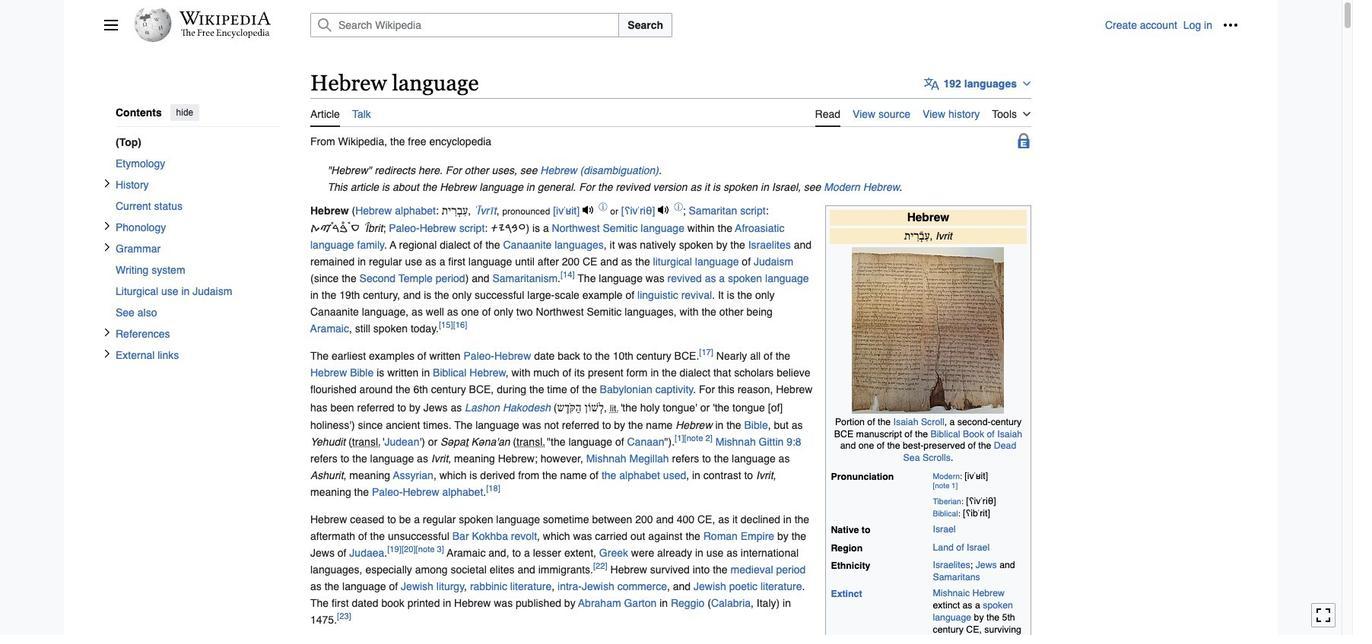Task type: vqa. For each thing, say whether or not it's contained in the screenshot.
menu image
yes



Task type: locate. For each thing, give the bounding box(es) containing it.
note
[[310, 162, 1032, 179], [310, 179, 1032, 195]]

1 x small image from the top
[[103, 178, 112, 187]]

main content
[[304, 69, 1239, 635]]

language progressive image
[[924, 76, 939, 91]]

0 vertical spatial x small image
[[103, 178, 112, 187]]

log in and more options image
[[1223, 17, 1239, 33]]

None search field
[[292, 13, 1105, 37]]

fullscreen image
[[1316, 608, 1331, 623]]

1 play audio image from the left
[[583, 205, 593, 215]]

2 x small image from the top
[[103, 349, 112, 358]]

menu image
[[103, 17, 119, 33]]

Search Wikipedia search field
[[310, 13, 619, 37]]

1 vertical spatial x small image
[[103, 349, 112, 358]]

0 vertical spatial x small image
[[103, 221, 112, 230]]

1 note from the top
[[310, 162, 1032, 179]]

0 horizontal spatial play audio image
[[583, 205, 593, 215]]

x small image
[[103, 178, 112, 187], [103, 242, 112, 251], [103, 327, 112, 337]]

1 vertical spatial x small image
[[103, 242, 112, 251]]

play audio image
[[583, 205, 593, 215], [658, 205, 669, 215]]

2 vertical spatial x small image
[[103, 327, 112, 337]]

extended-protected article image
[[1016, 133, 1032, 148]]

x small image
[[103, 221, 112, 230], [103, 349, 112, 358]]

1 horizontal spatial play audio image
[[658, 205, 669, 215]]



Task type: describe. For each thing, give the bounding box(es) containing it.
personal tools navigation
[[1105, 13, 1243, 37]]

2 note from the top
[[310, 179, 1032, 195]]

3 x small image from the top
[[103, 327, 112, 337]]

2 x small image from the top
[[103, 242, 112, 251]]

wikipedia image
[[180, 11, 271, 25]]

1 x small image from the top
[[103, 221, 112, 230]]

2 play audio image from the left
[[658, 205, 669, 215]]

the free encyclopedia image
[[181, 29, 270, 39]]



